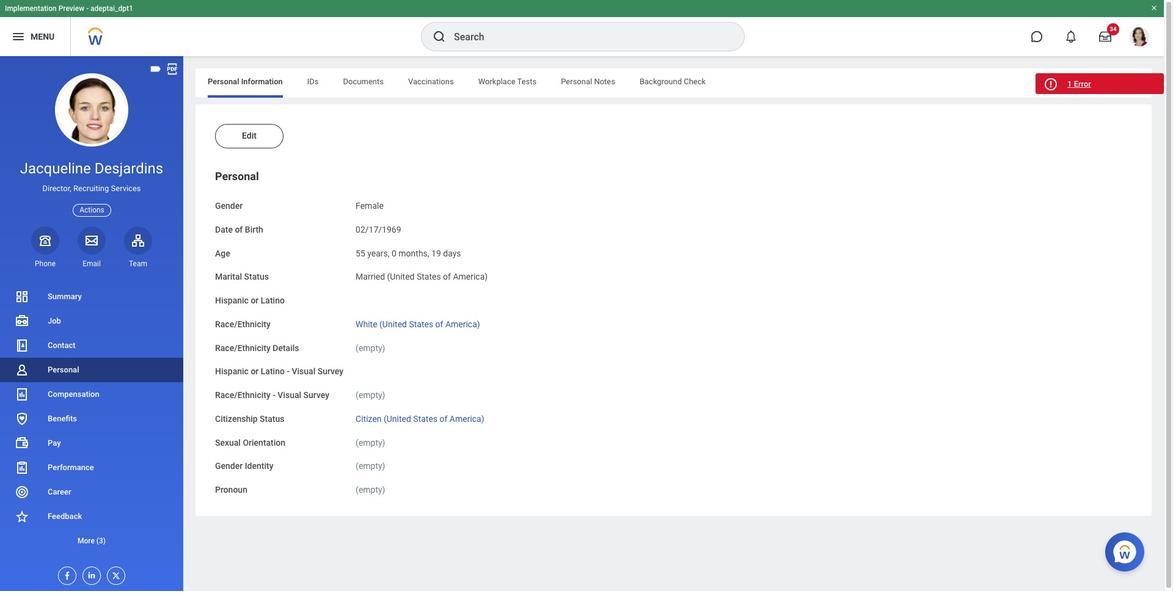 Task type: locate. For each thing, give the bounding box(es) containing it.
gender up date
[[215, 201, 243, 211]]

contact
[[48, 341, 76, 350]]

race/ethnicity up "citizenship"
[[215, 391, 271, 400]]

information
[[241, 77, 283, 86]]

2 hispanic from the top
[[215, 367, 249, 377]]

documents
[[343, 77, 384, 86]]

hispanic or latino - visual survey
[[215, 367, 344, 377]]

hispanic for hispanic or latino - visual survey
[[215, 367, 249, 377]]

or
[[251, 296, 259, 306], [251, 367, 259, 377]]

0 vertical spatial status
[[244, 272, 269, 282]]

status for citizenship status
[[260, 414, 285, 424]]

date of birth element
[[356, 217, 401, 236]]

survey
[[318, 367, 344, 377], [304, 391, 330, 400]]

(empty) for -
[[356, 391, 385, 400]]

1 vertical spatial hispanic
[[215, 367, 249, 377]]

visual down hispanic or latino - visual survey
[[278, 391, 301, 400]]

age
[[215, 249, 230, 258]]

race/ethnicity down hispanic or latino
[[215, 320, 271, 329]]

marital status
[[215, 272, 269, 282]]

states down married (united states of america)
[[409, 320, 434, 329]]

states inside marital status element
[[417, 272, 441, 282]]

days
[[443, 249, 461, 258]]

list containing summary
[[0, 285, 183, 554]]

summary link
[[0, 285, 183, 309]]

states for citizen
[[413, 414, 438, 424]]

phone jacqueline desjardins element
[[31, 259, 59, 269]]

workplace
[[478, 77, 516, 86]]

1 vertical spatial (united
[[380, 320, 407, 329]]

tab list
[[196, 68, 1152, 98]]

facebook image
[[59, 568, 72, 581]]

citizen (united states of america)
[[356, 414, 485, 424]]

america)
[[453, 272, 488, 282], [446, 320, 480, 329], [450, 414, 485, 424]]

19
[[432, 249, 441, 258]]

personal down contact
[[48, 366, 79, 375]]

0 vertical spatial survey
[[318, 367, 344, 377]]

1 vertical spatial or
[[251, 367, 259, 377]]

2 latino from the top
[[261, 367, 285, 377]]

linkedin image
[[83, 568, 97, 581]]

visual down details
[[292, 367, 316, 377]]

1 gender from the top
[[215, 201, 243, 211]]

america) for citizen (united states of america)
[[450, 414, 485, 424]]

2 vertical spatial america)
[[450, 414, 485, 424]]

2 gender from the top
[[215, 462, 243, 472]]

director,
[[42, 184, 71, 193]]

race/ethnicity
[[215, 320, 271, 329], [215, 343, 271, 353], [215, 391, 271, 400]]

menu
[[31, 32, 55, 41]]

more (3) button
[[0, 534, 183, 549]]

(3)
[[96, 537, 106, 546]]

status up hispanic or latino
[[244, 272, 269, 282]]

pronoun
[[215, 485, 248, 495]]

pay image
[[15, 436, 29, 451]]

menu banner
[[0, 0, 1165, 56]]

personal group
[[215, 169, 1133, 497]]

0 vertical spatial latino
[[261, 296, 285, 306]]

race/ethnicity for race/ethnicity - visual survey
[[215, 391, 271, 400]]

more
[[78, 537, 95, 546]]

2 or from the top
[[251, 367, 259, 377]]

or down marital status
[[251, 296, 259, 306]]

summary
[[48, 292, 82, 301]]

1 latino from the top
[[261, 296, 285, 306]]

1 race/ethnicity from the top
[[215, 320, 271, 329]]

sexual orientation
[[215, 438, 286, 448]]

2 vertical spatial states
[[413, 414, 438, 424]]

- down details
[[287, 367, 290, 377]]

states
[[417, 272, 441, 282], [409, 320, 434, 329], [413, 414, 438, 424]]

personal down edit button
[[215, 170, 259, 183]]

personal for personal button
[[215, 170, 259, 183]]

-
[[86, 4, 89, 13], [287, 367, 290, 377], [273, 391, 276, 400]]

hispanic or latino
[[215, 296, 285, 306]]

team link
[[124, 227, 152, 269]]

1 vertical spatial america)
[[446, 320, 480, 329]]

implementation preview -   adeptai_dpt1
[[5, 4, 133, 13]]

view printable version (pdf) image
[[166, 62, 179, 76]]

married
[[356, 272, 385, 282]]

notifications large image
[[1066, 31, 1078, 43]]

birth
[[245, 225, 263, 235]]

states down 19
[[417, 272, 441, 282]]

1 vertical spatial states
[[409, 320, 434, 329]]

1 vertical spatial status
[[260, 414, 285, 424]]

latino for hispanic or latino - visual survey
[[261, 367, 285, 377]]

1 horizontal spatial -
[[273, 391, 276, 400]]

0 vertical spatial gender
[[215, 201, 243, 211]]

- inside menu banner
[[86, 4, 89, 13]]

latino
[[261, 296, 285, 306], [261, 367, 285, 377]]

personal button
[[215, 170, 259, 183]]

gender
[[215, 201, 243, 211], [215, 462, 243, 472]]

- down hispanic or latino - visual survey
[[273, 391, 276, 400]]

(united down 0 at left top
[[387, 272, 415, 282]]

- right the preview
[[86, 4, 89, 13]]

(united inside marital status element
[[387, 272, 415, 282]]

contact link
[[0, 334, 183, 358]]

(united right white
[[380, 320, 407, 329]]

1 vertical spatial latino
[[261, 367, 285, 377]]

latino down marital status
[[261, 296, 285, 306]]

tab list containing personal information
[[196, 68, 1152, 98]]

more (3)
[[78, 537, 106, 546]]

status down race/ethnicity - visual survey
[[260, 414, 285, 424]]

race/ethnicity for race/ethnicity details
[[215, 343, 271, 353]]

race/ethnicity left details
[[215, 343, 271, 353]]

of inside marital status element
[[443, 272, 451, 282]]

benefits image
[[15, 412, 29, 427]]

3 race/ethnicity from the top
[[215, 391, 271, 400]]

citizen (united states of america) link
[[356, 412, 485, 424]]

list
[[0, 285, 183, 554]]

2 (empty) from the top
[[356, 391, 385, 400]]

exclamation image
[[1046, 80, 1056, 89]]

(united right citizen
[[384, 414, 411, 424]]

compensation image
[[15, 388, 29, 402]]

34
[[1110, 26, 1117, 32]]

career
[[48, 488, 71, 497]]

feedback link
[[0, 505, 183, 529]]

latino for hispanic or latino
[[261, 296, 285, 306]]

female element
[[356, 199, 384, 211]]

details
[[273, 343, 299, 353]]

personal image
[[15, 363, 29, 378]]

0 vertical spatial america)
[[453, 272, 488, 282]]

1 hispanic from the top
[[215, 296, 249, 306]]

check
[[684, 77, 706, 86]]

performance image
[[15, 461, 29, 476]]

2 horizontal spatial -
[[287, 367, 290, 377]]

1 vertical spatial race/ethnicity
[[215, 343, 271, 353]]

(united
[[387, 272, 415, 282], [380, 320, 407, 329], [384, 414, 411, 424]]

america) inside marital status element
[[453, 272, 488, 282]]

or down race/ethnicity details
[[251, 367, 259, 377]]

status
[[244, 272, 269, 282], [260, 414, 285, 424]]

latino up race/ethnicity - visual survey
[[261, 367, 285, 377]]

2 race/ethnicity from the top
[[215, 343, 271, 353]]

0 vertical spatial or
[[251, 296, 259, 306]]

personal left "notes"
[[561, 77, 593, 86]]

gender down 'sexual'
[[215, 462, 243, 472]]

gender for gender
[[215, 201, 243, 211]]

0 vertical spatial race/ethnicity
[[215, 320, 271, 329]]

compensation
[[48, 390, 99, 399]]

pay link
[[0, 432, 183, 456]]

feedback image
[[15, 510, 29, 525]]

implementation
[[5, 4, 57, 13]]

0 vertical spatial states
[[417, 272, 441, 282]]

0 vertical spatial (united
[[387, 272, 415, 282]]

2 vertical spatial race/ethnicity
[[215, 391, 271, 400]]

status for marital status
[[244, 272, 269, 282]]

4 (empty) from the top
[[356, 462, 385, 472]]

personal inside group
[[215, 170, 259, 183]]

hispanic for hispanic or latino
[[215, 296, 249, 306]]

(empty) for orientation
[[356, 438, 385, 448]]

director, recruiting services
[[42, 184, 141, 193]]

mail image
[[84, 233, 99, 248]]

hispanic
[[215, 296, 249, 306], [215, 367, 249, 377]]

phone button
[[31, 227, 59, 269]]

personal
[[208, 77, 239, 86], [561, 77, 593, 86], [215, 170, 259, 183], [48, 366, 79, 375]]

visual
[[292, 367, 316, 377], [278, 391, 301, 400]]

hispanic down marital
[[215, 296, 249, 306]]

benefits
[[48, 414, 77, 424]]

5 (empty) from the top
[[356, 485, 385, 495]]

3 (empty) from the top
[[356, 438, 385, 448]]

1 (empty) from the top
[[356, 343, 385, 353]]

email jacqueline desjardins element
[[78, 259, 106, 269]]

states for white
[[409, 320, 434, 329]]

1 vertical spatial gender
[[215, 462, 243, 472]]

personal for personal notes
[[561, 77, 593, 86]]

1 or from the top
[[251, 296, 259, 306]]

states right citizen
[[413, 414, 438, 424]]

0 vertical spatial -
[[86, 4, 89, 13]]

34 button
[[1092, 23, 1120, 50]]

0 horizontal spatial -
[[86, 4, 89, 13]]

personal left information
[[208, 77, 239, 86]]

hispanic down race/ethnicity details
[[215, 367, 249, 377]]

citizenship status
[[215, 414, 285, 424]]

(empty)
[[356, 343, 385, 353], [356, 391, 385, 400], [356, 438, 385, 448], [356, 462, 385, 472], [356, 485, 385, 495]]

actions
[[80, 206, 104, 214]]

age element
[[356, 241, 461, 259]]

0 vertical spatial hispanic
[[215, 296, 249, 306]]

phone image
[[37, 233, 54, 248]]

career image
[[15, 485, 29, 500]]

2 vertical spatial (united
[[384, 414, 411, 424]]



Task type: describe. For each thing, give the bounding box(es) containing it.
preview
[[58, 4, 84, 13]]

1 vertical spatial -
[[287, 367, 290, 377]]

years,
[[368, 249, 390, 258]]

america) for married (united states of america)
[[453, 272, 488, 282]]

phone
[[35, 260, 56, 268]]

of for married (united states of america)
[[443, 272, 451, 282]]

2 vertical spatial -
[[273, 391, 276, 400]]

performance link
[[0, 456, 183, 481]]

personal information
[[208, 77, 283, 86]]

performance
[[48, 463, 94, 473]]

background check
[[640, 77, 706, 86]]

sexual
[[215, 438, 241, 448]]

edit button
[[215, 124, 284, 149]]

white
[[356, 320, 378, 329]]

search image
[[432, 29, 447, 44]]

personal link
[[0, 358, 183, 383]]

personal inside list
[[48, 366, 79, 375]]

(united for married
[[387, 272, 415, 282]]

of for citizen (united states of america)
[[440, 414, 448, 424]]

compensation link
[[0, 383, 183, 407]]

jacqueline desjardins
[[20, 160, 163, 177]]

(united for citizen
[[384, 414, 411, 424]]

months,
[[399, 249, 430, 258]]

profile logan mcneil image
[[1130, 27, 1150, 49]]

job
[[48, 317, 61, 326]]

edit
[[242, 131, 257, 141]]

notes
[[594, 77, 616, 86]]

workplace tests
[[478, 77, 537, 86]]

1
[[1068, 79, 1073, 89]]

tag image
[[149, 62, 163, 76]]

date of birth
[[215, 225, 263, 235]]

of for white (united states of america)
[[436, 320, 444, 329]]

adeptai_dpt1
[[91, 4, 133, 13]]

desjardins
[[95, 160, 163, 177]]

job image
[[15, 314, 29, 329]]

citizenship
[[215, 414, 258, 424]]

contact image
[[15, 339, 29, 353]]

team jacqueline desjardins element
[[124, 259, 152, 269]]

close environment banner image
[[1151, 4, 1159, 12]]

0 vertical spatial visual
[[292, 367, 316, 377]]

marital
[[215, 272, 242, 282]]

(empty) for identity
[[356, 462, 385, 472]]

team
[[129, 260, 147, 268]]

background
[[640, 77, 682, 86]]

race/ethnicity details
[[215, 343, 299, 353]]

(empty) for details
[[356, 343, 385, 353]]

1 error
[[1068, 79, 1092, 89]]

actions button
[[73, 204, 111, 217]]

vaccinations
[[408, 77, 454, 86]]

married (united states of america)
[[356, 272, 488, 282]]

orientation
[[243, 438, 286, 448]]

services
[[111, 184, 141, 193]]

summary image
[[15, 290, 29, 304]]

x image
[[108, 568, 121, 581]]

0
[[392, 249, 397, 258]]

more (3) button
[[0, 529, 183, 554]]

gender identity
[[215, 462, 274, 472]]

personal for personal information
[[208, 77, 239, 86]]

identity
[[245, 462, 274, 472]]

view team image
[[131, 233, 146, 248]]

55 years, 0 months, 19 days
[[356, 249, 461, 258]]

1 vertical spatial visual
[[278, 391, 301, 400]]

tests
[[518, 77, 537, 86]]

02/17/1969
[[356, 225, 401, 235]]

or for hispanic or latino - visual survey
[[251, 367, 259, 377]]

states for married
[[417, 272, 441, 282]]

email button
[[78, 227, 106, 269]]

email
[[83, 260, 101, 268]]

female
[[356, 201, 384, 211]]

gender for gender identity
[[215, 462, 243, 472]]

america) for white (united states of america)
[[446, 320, 480, 329]]

benefits link
[[0, 407, 183, 432]]

white (united states of america)
[[356, 320, 480, 329]]

pay
[[48, 439, 61, 448]]

ids
[[307, 77, 319, 86]]

menu button
[[0, 17, 70, 56]]

justify image
[[11, 29, 26, 44]]

navigation pane region
[[0, 56, 183, 592]]

or for hispanic or latino
[[251, 296, 259, 306]]

career link
[[0, 481, 183, 505]]

inbox large image
[[1100, 31, 1112, 43]]

marital status element
[[356, 265, 488, 283]]

1 vertical spatial survey
[[304, 391, 330, 400]]

jacqueline
[[20, 160, 91, 177]]

Search Workday  search field
[[454, 23, 720, 50]]

feedback
[[48, 512, 82, 521]]

1 error button
[[1036, 73, 1165, 94]]

race/ethnicity - visual survey
[[215, 391, 330, 400]]

citizen
[[356, 414, 382, 424]]

55
[[356, 249, 365, 258]]

job link
[[0, 309, 183, 334]]

error
[[1075, 79, 1092, 89]]

recruiting
[[73, 184, 109, 193]]

race/ethnicity for race/ethnicity
[[215, 320, 271, 329]]

(united for white
[[380, 320, 407, 329]]

date
[[215, 225, 233, 235]]

white (united states of america) link
[[356, 317, 480, 329]]

personal notes
[[561, 77, 616, 86]]



Task type: vqa. For each thing, say whether or not it's contained in the screenshot.


